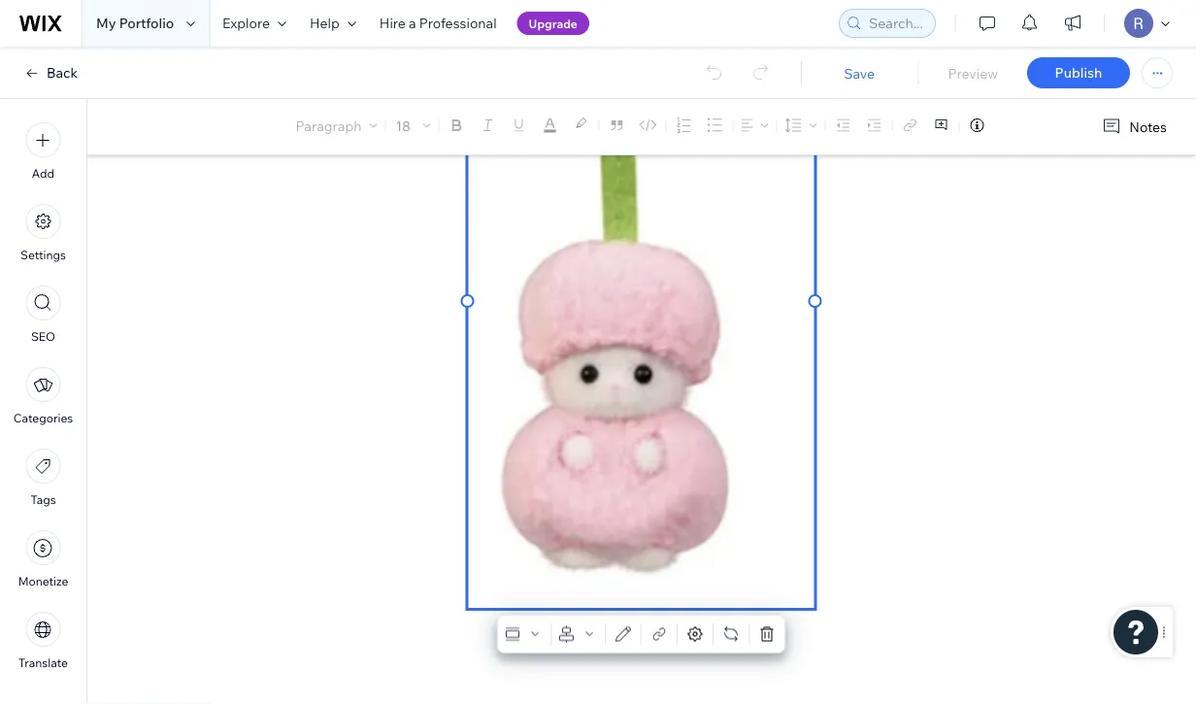 Task type: locate. For each thing, give the bounding box(es) containing it.
my
[[96, 15, 116, 32]]

add
[[32, 166, 55, 181]]

settings button
[[20, 204, 66, 262]]

upgrade button
[[517, 12, 589, 35]]

back button
[[23, 64, 78, 82]]

publish button
[[1027, 57, 1130, 88]]

my portfolio
[[96, 15, 174, 32]]

tags button
[[26, 449, 61, 507]]

translate
[[18, 655, 68, 670]]

monetize
[[18, 574, 68, 588]]

professional
[[419, 15, 497, 32]]

notes button
[[1095, 114, 1173, 140]]

categories button
[[13, 367, 73, 425]]

menu
[[0, 111, 86, 682]]

save button
[[820, 64, 899, 82]]

upgrade
[[529, 16, 578, 31]]

back
[[47, 64, 78, 81]]

notes
[[1130, 118, 1167, 135]]

categories
[[13, 411, 73, 425]]

seo
[[31, 329, 55, 344]]

Search... field
[[863, 10, 929, 37]]

seo button
[[26, 285, 61, 344]]

hire
[[380, 15, 406, 32]]



Task type: describe. For each thing, give the bounding box(es) containing it.
help button
[[298, 0, 368, 47]]

save
[[844, 64, 875, 81]]

paragraph
[[296, 117, 362, 134]]

paragraph button
[[292, 112, 381, 139]]

tags
[[30, 492, 56, 507]]

settings
[[20, 248, 66, 262]]

publish
[[1055, 64, 1103, 81]]

hire a professional
[[380, 15, 497, 32]]

menu containing add
[[0, 111, 86, 682]]

explore
[[222, 15, 270, 32]]

add button
[[26, 122, 61, 181]]

monetize button
[[18, 530, 68, 588]]

hire a professional link
[[368, 0, 508, 47]]

help
[[310, 15, 340, 32]]

portfolio
[[119, 15, 174, 32]]

a
[[409, 15, 416, 32]]

translate button
[[18, 612, 68, 670]]



Task type: vqa. For each thing, say whether or not it's contained in the screenshot.
the topmost To
no



